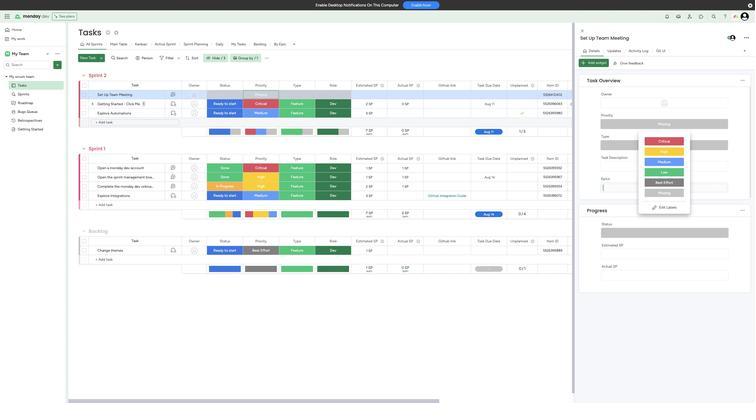 Task type: vqa. For each thing, say whether or not it's contained in the screenshot.
s
no



Task type: locate. For each thing, give the bounding box(es) containing it.
enable for enable now!
[[412, 3, 423, 7]]

1 vertical spatial task due date
[[478, 157, 501, 161]]

link
[[451, 83, 456, 88], [451, 157, 456, 161], [451, 239, 456, 244]]

0 vertical spatial open
[[98, 166, 106, 170]]

+ add task text field down integrations
[[91, 202, 179, 208]]

Unplanned field
[[510, 83, 530, 88], [510, 156, 530, 162], [510, 239, 530, 244]]

7 feature from the top
[[291, 249, 304, 253]]

details button
[[581, 47, 604, 55]]

enable left desktop
[[316, 3, 328, 7]]

7 sp sum down 5 sp
[[366, 129, 373, 136]]

1 horizontal spatial backlog
[[254, 42, 267, 46]]

github integration guide
[[429, 194, 467, 198]]

3 link from the top
[[451, 239, 456, 244]]

tasks up 'all'
[[78, 27, 101, 38]]

3 github from the top
[[439, 239, 450, 244]]

main table button
[[106, 40, 131, 49]]

up inside field
[[589, 35, 596, 41]]

my right daily
[[232, 42, 237, 46]]

2 vertical spatial item id field
[[546, 239, 561, 244]]

2 vertical spatial id
[[556, 239, 559, 244]]

add view image
[[293, 42, 296, 46], [745, 49, 747, 53]]

1 explore from the top
[[98, 111, 110, 116]]

1 task due date from the top
[[478, 83, 501, 88]]

Backlog field
[[87, 228, 109, 235]]

1 horizontal spatial getting
[[98, 102, 110, 106]]

progress right in in the left top of the page
[[220, 184, 234, 189]]

high
[[661, 150, 669, 154], [257, 175, 265, 179], [257, 184, 265, 189]]

Sprint 1 field
[[87, 146, 107, 152]]

0 vertical spatial type field
[[292, 83, 303, 88]]

monday for open
[[110, 166, 123, 170]]

0 horizontal spatial the
[[107, 175, 113, 180]]

Search in workspace field
[[11, 62, 43, 68]]

item up 5526412402
[[547, 83, 555, 88]]

epic
[[279, 42, 286, 46]]

workspace selection element
[[5, 51, 30, 57]]

meeting up the updates
[[611, 35, 630, 41]]

updates
[[587, 102, 600, 106]]

1 link from the top
[[451, 83, 456, 88]]

6 dev from the top
[[330, 194, 337, 198]]

1 horizontal spatial meeting
[[611, 35, 630, 41]]

link for sprint 2
[[451, 83, 456, 88]]

my right the workspace image at top
[[12, 51, 18, 56]]

open up complete
[[98, 175, 106, 180]]

more dots image for progress
[[742, 209, 745, 213]]

0 vertical spatial up
[[589, 35, 596, 41]]

1 vertical spatial role
[[330, 157, 337, 161]]

1 button for explore integrations
[[165, 191, 182, 201]]

item id up 5526395932
[[547, 157, 559, 161]]

3 id from the top
[[556, 239, 559, 244]]

getting
[[98, 102, 110, 106], [18, 127, 30, 132]]

options image right maria williams image
[[745, 34, 750, 41]]

0 horizontal spatial set up team meeting
[[98, 93, 132, 97]]

sprint
[[166, 42, 176, 46], [184, 42, 194, 46], [89, 72, 103, 79], [89, 146, 103, 152]]

team
[[597, 35, 610, 41], [19, 51, 29, 56], [110, 93, 118, 97]]

2 horizontal spatial team
[[597, 35, 610, 41]]

1 vertical spatial progress
[[588, 207, 608, 214]]

dev up open the sprint management board
[[124, 166, 130, 170]]

1 button for change themes
[[165, 246, 182, 255]]

2 dev from the top
[[330, 111, 337, 115]]

2 7 from the top
[[366, 211, 368, 216]]

1 horizontal spatial effort
[[664, 181, 674, 185]]

best effort inside option
[[656, 181, 674, 185]]

up up getting started - click me on the left top of the page
[[104, 93, 109, 97]]

progress right dapulse drag handle 3 image
[[588, 207, 608, 214]]

dapulse close image
[[749, 3, 753, 8]]

dev
[[42, 13, 49, 19], [124, 166, 130, 170], [135, 185, 141, 189]]

home button
[[3, 26, 55, 34]]

person button
[[134, 54, 156, 62]]

2 vertical spatial link
[[451, 239, 456, 244]]

this
[[604, 102, 610, 106]]

backlog inside button
[[254, 42, 267, 46]]

tasks
[[78, 27, 101, 38], [237, 42, 246, 46], [18, 83, 27, 88]]

add widget button
[[579, 59, 610, 67]]

to
[[225, 102, 228, 106], [225, 111, 228, 115], [225, 194, 228, 198], [225, 249, 228, 253]]

2 ready from the top
[[214, 111, 224, 115]]

more dots image
[[742, 79, 745, 82], [742, 209, 745, 213]]

3 due from the top
[[486, 239, 492, 244]]

1 horizontal spatial best effort
[[656, 181, 674, 185]]

2 item id field from the top
[[546, 156, 561, 162]]

github for backlog
[[439, 239, 450, 244]]

getting inside list box
[[18, 127, 30, 132]]

Role field
[[329, 83, 338, 88], [329, 156, 338, 162], [329, 239, 338, 244]]

set up team meeting up the updates
[[581, 35, 630, 41]]

options image down workspace options 'icon' on the top left of the page
[[55, 62, 60, 67]]

1 unplanned field from the top
[[510, 83, 530, 88]]

1 vertical spatial github link field
[[438, 156, 458, 162]]

date for third task due date field from the top of the page
[[493, 239, 501, 244]]

estimated sp for first estimated sp field from the bottom
[[357, 239, 378, 244]]

github link field for sprint 2
[[438, 83, 458, 88]]

1 horizontal spatial -
[[665, 186, 666, 190]]

1 vertical spatial best
[[253, 249, 260, 253]]

team up search in workspace field
[[19, 51, 29, 56]]

0 vertical spatial + add task text field
[[91, 119, 179, 126]]

change
[[98, 249, 110, 253]]

3 task due date from the top
[[478, 239, 501, 244]]

- down low at top right
[[665, 186, 666, 190]]

1 role from the top
[[330, 83, 337, 88]]

sprints right 'all'
[[91, 42, 103, 46]]

flow
[[161, 185, 168, 189]]

getting right public board image
[[18, 127, 30, 132]]

1 vertical spatial unplanned field
[[510, 156, 530, 162]]

column information image for first estimated sp field from the bottom
[[381, 239, 385, 244]]

1 button for getting started - click me
[[165, 99, 182, 109]]

0 vertical spatial task due date
[[478, 83, 501, 88]]

sprints up the "roadmap"
[[18, 92, 29, 96]]

Set Up Team Meeting field
[[580, 35, 727, 42]]

1 vertical spatial open
[[98, 175, 106, 180]]

0 vertical spatial unplanned field
[[510, 83, 530, 88]]

2 actual sp field from the top
[[397, 156, 415, 162]]

active sprint button
[[151, 40, 180, 49]]

2 ready to start from the top
[[214, 111, 237, 115]]

daily button
[[212, 40, 228, 49]]

dev left see
[[42, 13, 49, 19]]

1 vertical spatial 0 sp sum
[[402, 266, 410, 273]]

+ add task text field down automations
[[91, 119, 179, 126]]

my for my team
[[12, 51, 18, 56]]

3 priority field from the top
[[254, 239, 268, 244]]

my for my scrum team
[[9, 74, 14, 79]]

high inside option
[[661, 150, 669, 154]]

2 item id from the top
[[547, 157, 559, 161]]

2 type field from the top
[[292, 156, 303, 162]]

the for check
[[582, 102, 587, 106]]

0 sp
[[402, 102, 409, 106]]

2 vertical spatial github link field
[[438, 239, 458, 244]]

meeting up click
[[119, 93, 132, 97]]

public board image
[[11, 83, 16, 88]]

explore automations
[[98, 111, 131, 116]]

aug left 11 at the right of the page
[[485, 102, 492, 106]]

id up 5526395932
[[556, 157, 559, 161]]

1 start from the top
[[229, 102, 237, 106]]

list box
[[0, 71, 66, 203], [639, 133, 691, 201]]

low option
[[646, 168, 685, 177]]

team
[[26, 74, 34, 79]]

2 github link field from the top
[[438, 156, 458, 162]]

2 vertical spatial role field
[[329, 239, 338, 244]]

item id up 5526412402
[[547, 83, 559, 88]]

1 vertical spatial 2 sp
[[366, 185, 373, 189]]

my inside my tasks "button"
[[232, 42, 237, 46]]

actual sp for 1st actual sp field from the bottom
[[398, 239, 414, 244]]

-
[[124, 102, 125, 106], [665, 186, 666, 190]]

monday down open the sprint management board
[[121, 185, 134, 189]]

Task Due Date field
[[477, 83, 502, 88], [477, 156, 502, 162], [477, 239, 502, 244]]

started down retrospectives
[[31, 127, 43, 132]]

3 github link field from the top
[[438, 239, 458, 244]]

0 horizontal spatial best effort
[[253, 249, 270, 253]]

monday right a
[[110, 166, 123, 170]]

0 vertical spatial set up team meeting
[[581, 35, 630, 41]]

in
[[216, 184, 219, 189]]

2 vertical spatial 2
[[366, 185, 368, 189]]

team up details at the top right of page
[[597, 35, 610, 41]]

Github link field
[[438, 83, 458, 88], [438, 156, 458, 162], [438, 239, 458, 244]]

priority
[[256, 83, 267, 88], [602, 113, 613, 118], [256, 157, 267, 161], [256, 239, 267, 244]]

0 vertical spatial unplanned
[[511, 83, 529, 88]]

2 vertical spatial status field
[[219, 239, 232, 244]]

2 task due date from the top
[[478, 157, 501, 161]]

1 vertical spatial backlog
[[89, 228, 108, 235]]

the right check
[[582, 102, 587, 106]]

2 vertical spatial role
[[330, 239, 337, 244]]

item id
[[547, 83, 559, 88], [547, 157, 559, 161], [547, 239, 559, 244]]

column information image for 1st estimated sp field from the top of the page
[[381, 83, 385, 88]]

1 vertical spatial item id
[[547, 157, 559, 161]]

0 vertical spatial add view image
[[293, 42, 296, 46]]

/ for 1 / 3
[[522, 129, 523, 134]]

sprints
[[91, 42, 103, 46], [18, 92, 29, 96]]

5526395980
[[544, 111, 563, 115]]

1 vertical spatial 7 sp sum
[[366, 211, 373, 218]]

1 horizontal spatial set
[[581, 35, 588, 41]]

1 owner field from the top
[[188, 83, 201, 88]]

item up 5526395889
[[547, 239, 555, 244]]

2 vertical spatial priority field
[[254, 239, 268, 244]]

open for open a monday dev account
[[98, 166, 106, 170]]

2 vertical spatial owner field
[[188, 239, 201, 244]]

github link field for backlog
[[438, 239, 458, 244]]

2 vertical spatial task due date field
[[477, 239, 502, 244]]

Owner field
[[188, 83, 201, 88], [188, 156, 201, 162], [188, 239, 201, 244]]

sum inside '1 sp sum'
[[367, 269, 373, 273]]

2 vertical spatial the
[[114, 185, 120, 189]]

done
[[221, 166, 229, 170], [221, 175, 229, 179]]

dapulse drag 2 image
[[576, 207, 578, 213]]

1 github link from the top
[[439, 83, 456, 88]]

unplanned
[[511, 83, 529, 88], [511, 157, 529, 161], [511, 239, 529, 244]]

0 vertical spatial github
[[439, 83, 450, 88]]

the left sprint on the top
[[107, 175, 113, 180]]

maria williams image
[[742, 12, 750, 21]]

0 vertical spatial aug
[[485, 102, 492, 106]]

missing inside option
[[659, 191, 671, 195]]

medium option
[[646, 158, 685, 166]]

date for first task due date field from the top
[[493, 83, 501, 88]]

column information image for 2nd actual sp field from the bottom
[[417, 157, 421, 161]]

0 vertical spatial critical
[[256, 102, 267, 106]]

0 vertical spatial due
[[486, 83, 492, 88]]

0 vertical spatial owner field
[[188, 83, 201, 88]]

dev down management
[[135, 185, 141, 189]]

monday up the home button
[[23, 13, 41, 19]]

7 sp sum down 3 sp
[[366, 211, 373, 218]]

owner for third owner field from the bottom of the page
[[189, 83, 200, 88]]

1 horizontal spatial dev
[[124, 166, 130, 170]]

backlog up change
[[89, 228, 108, 235]]

2 vertical spatial date
[[493, 239, 501, 244]]

1 horizontal spatial enable
[[412, 3, 423, 7]]

1 dev from the top
[[330, 102, 337, 106]]

options image
[[745, 34, 750, 41], [55, 62, 60, 67]]

0 horizontal spatial sprints
[[18, 92, 29, 96]]

link for backlog
[[451, 239, 456, 244]]

set down close image
[[581, 35, 588, 41]]

scrum
[[15, 74, 25, 79]]

critical for low
[[659, 139, 671, 144]]

5526395932
[[544, 166, 563, 170]]

notifications image
[[665, 14, 671, 19]]

3 ready to start from the top
[[214, 194, 237, 198]]

item up 5526395932
[[547, 157, 555, 161]]

0 vertical spatial status field
[[219, 83, 232, 88]]

- left click
[[124, 102, 125, 106]]

2 vertical spatial item
[[547, 239, 555, 244]]

search everything image
[[712, 14, 717, 19]]

0 horizontal spatial list box
[[0, 71, 66, 203]]

1 7 sp sum from the top
[[366, 129, 373, 136]]

best effort option
[[646, 179, 685, 187]]

task inside button
[[89, 56, 96, 60]]

team up getting started - click me on the left top of the page
[[110, 93, 118, 97]]

enable for enable desktop notifications on this computer
[[316, 3, 328, 7]]

getting started
[[18, 127, 43, 132]]

0 vertical spatial 7
[[366, 129, 368, 133]]

the down sprint on the top
[[114, 185, 120, 189]]

sprint inside sprint 1 field
[[89, 146, 103, 152]]

daily
[[216, 42, 224, 46]]

1 github from the top
[[439, 83, 450, 88]]

aug 14
[[485, 175, 495, 179]]

started up explore automations
[[111, 102, 123, 106]]

0 vertical spatial progress
[[220, 184, 234, 189]]

2 open from the top
[[98, 175, 106, 180]]

/ for 0 / 4
[[522, 212, 524, 217]]

2 status field from the top
[[219, 156, 232, 162]]

sprints inside all sprints button
[[91, 42, 103, 46]]

set down sprint 2 field
[[98, 93, 103, 97]]

3 sp
[[366, 194, 373, 198]]

date
[[493, 83, 501, 88], [493, 157, 501, 161], [493, 239, 501, 244]]

see plans button
[[52, 13, 77, 20]]

2 vertical spatial task due date
[[478, 239, 501, 244]]

0 vertical spatial backlog
[[254, 42, 267, 46]]

1 horizontal spatial set up team meeting
[[581, 35, 630, 41]]

sprint planning
[[184, 42, 208, 46]]

hide
[[213, 56, 220, 60]]

0 vertical spatial the
[[582, 102, 587, 106]]

best
[[656, 181, 664, 185], [253, 249, 260, 253]]

+ Add task text field
[[91, 257, 179, 263]]

2
[[104, 72, 107, 79], [366, 102, 368, 106], [366, 185, 368, 189]]

3 date from the top
[[493, 239, 501, 244]]

id up 5526395889
[[556, 239, 559, 244]]

enable left now!
[[412, 3, 423, 7]]

0 horizontal spatial meeting
[[119, 93, 132, 97]]

due
[[486, 83, 492, 88], [486, 157, 492, 161], [486, 239, 492, 244]]

tasks inside "button"
[[237, 42, 246, 46]]

3 role from the top
[[330, 239, 337, 244]]

open left a
[[98, 166, 106, 170]]

show board description image
[[105, 30, 111, 35]]

up up details button
[[589, 35, 596, 41]]

5 feature from the top
[[291, 184, 304, 189]]

1 vertical spatial critical
[[659, 139, 671, 144]]

sprint
[[114, 175, 123, 180]]

sprint inside sprint planning button
[[184, 42, 194, 46]]

2 inside sprint 2 field
[[104, 72, 107, 79]]

integrations
[[111, 194, 130, 198]]

2 vertical spatial medium
[[255, 194, 268, 198]]

2 vertical spatial high
[[257, 184, 265, 189]]

0 vertical spatial medium
[[255, 111, 268, 115]]

set up team meeting inside field
[[581, 35, 630, 41]]

7 down 5
[[366, 129, 368, 133]]

0 vertical spatial missing
[[255, 93, 267, 97]]

3 status field from the top
[[219, 239, 232, 244]]

0 vertical spatial role
[[330, 83, 337, 88]]

column information image
[[381, 83, 385, 88], [417, 157, 421, 161], [531, 157, 535, 161], [381, 239, 385, 244], [417, 239, 421, 244]]

column information image
[[417, 83, 421, 88], [531, 83, 535, 88], [381, 157, 385, 161], [531, 239, 535, 244]]

github link for backlog
[[439, 239, 456, 244]]

getting for getting started - click me
[[98, 102, 110, 106]]

0 vertical spatial 7 sp sum
[[366, 129, 373, 136]]

4 ready from the top
[[214, 249, 224, 253]]

tasks right public board icon
[[18, 83, 27, 88]]

1 / 3
[[520, 129, 526, 134]]

1 feature from the top
[[291, 102, 304, 106]]

0 vertical spatial 2
[[104, 72, 107, 79]]

aug for aug 14
[[485, 175, 491, 179]]

option
[[0, 72, 66, 73]]

updates
[[608, 49, 622, 53]]

dapulse addbtn image
[[728, 36, 732, 39]]

2 vertical spatial missing
[[659, 191, 671, 195]]

2 sp up 3 sp
[[366, 185, 373, 189]]

2 horizontal spatial dev
[[135, 185, 141, 189]]

my inside my work button
[[11, 37, 16, 41]]

Status field
[[219, 83, 232, 88], [219, 156, 232, 162], [219, 239, 232, 244]]

inbox image
[[677, 14, 682, 19]]

1 vertical spatial up
[[104, 93, 109, 97]]

workspace options image
[[55, 51, 60, 56]]

1 vertical spatial -
[[665, 186, 666, 190]]

2 task due date field from the top
[[477, 156, 502, 162]]

getting for getting started
[[18, 127, 30, 132]]

0 vertical spatial date
[[493, 83, 501, 88]]

my right caret down image
[[9, 74, 14, 79]]

2 date from the top
[[493, 157, 501, 161]]

status
[[220, 83, 230, 88], [220, 157, 230, 161], [602, 222, 613, 227], [220, 239, 230, 244]]

1 due from the top
[[486, 83, 492, 88]]

github link for sprint 2
[[439, 83, 456, 88]]

up
[[589, 35, 596, 41], [104, 93, 109, 97]]

add to favorites image
[[114, 30, 119, 35]]

2 vertical spatial type field
[[292, 239, 303, 244]]

1 horizontal spatial started
[[111, 102, 123, 106]]

1 2 sp from the top
[[366, 102, 373, 106]]

plans
[[66, 14, 75, 19]]

1 github link field from the top
[[438, 83, 458, 88]]

0 vertical spatial sprints
[[91, 42, 103, 46]]

medium inside option
[[659, 160, 672, 164]]

0 vertical spatial github link field
[[438, 83, 458, 88]]

actual
[[398, 83, 408, 88], [398, 157, 408, 161], [398, 239, 408, 244], [602, 265, 613, 269]]

my inside workspace selection element
[[12, 51, 18, 56]]

my
[[11, 37, 16, 41], [232, 42, 237, 46], [12, 51, 18, 56], [9, 74, 14, 79]]

1 vertical spatial set
[[98, 93, 103, 97]]

item id field up 5526395889
[[546, 239, 561, 244]]

7 dev from the top
[[330, 249, 337, 253]]

enable inside button
[[412, 3, 423, 7]]

sp
[[374, 83, 378, 88], [409, 83, 414, 88], [369, 102, 373, 106], [405, 102, 409, 106], [369, 111, 373, 115], [369, 129, 373, 133], [405, 129, 410, 133], [374, 157, 378, 161], [409, 157, 414, 161], [369, 166, 373, 170], [405, 166, 409, 170], [369, 175, 373, 179], [405, 175, 409, 179], [369, 185, 373, 189], [405, 185, 409, 189], [369, 194, 373, 198], [369, 211, 373, 216], [405, 211, 409, 216], [374, 239, 378, 244], [409, 239, 414, 244], [620, 243, 624, 248], [369, 249, 373, 253], [614, 265, 618, 269], [369, 266, 373, 270], [405, 266, 410, 270]]

activity
[[630, 49, 642, 53]]

backlog for backlog field
[[89, 228, 108, 235]]

3 task due date field from the top
[[477, 239, 502, 244]]

Tasks field
[[77, 27, 103, 38]]

Item ID field
[[546, 83, 561, 88], [546, 156, 561, 162], [546, 239, 561, 244]]

item id up 5526395889
[[547, 239, 559, 244]]

3 unplanned from the top
[[511, 239, 529, 244]]

2 sp up 5 sp
[[366, 102, 373, 106]]

backlog inside field
[[89, 228, 108, 235]]

3 sp sum
[[402, 211, 409, 218]]

set up team meeting up getting started - click me on the left top of the page
[[98, 93, 132, 97]]

1 sp
[[367, 166, 373, 170], [403, 166, 409, 170], [367, 175, 373, 179], [403, 175, 409, 179], [403, 185, 409, 189], [367, 249, 373, 253]]

0 vertical spatial estimated sp field
[[355, 83, 379, 88]]

Type field
[[292, 83, 303, 88], [292, 156, 303, 162], [292, 239, 303, 244]]

2 done from the top
[[221, 175, 229, 179]]

1 open from the top
[[98, 166, 106, 170]]

more dots image for task overview
[[742, 79, 745, 82]]

1 vertical spatial monday
[[110, 166, 123, 170]]

git ui
[[657, 49, 666, 53]]

sprint inside sprint 2 field
[[89, 72, 103, 79]]

menu image
[[265, 55, 270, 61]]

3 owner field from the top
[[188, 239, 201, 244]]

0 vertical spatial options image
[[745, 34, 750, 41]]

feedback
[[629, 61, 644, 65]]

dapulse drag handle 3 image
[[583, 209, 585, 213]]

0 horizontal spatial effort
[[261, 249, 270, 253]]

sprint 1
[[89, 146, 106, 152]]

role
[[330, 83, 337, 88], [330, 157, 337, 161], [330, 239, 337, 244]]

aug
[[485, 102, 492, 106], [485, 175, 491, 179]]

3 github link from the top
[[439, 239, 456, 244]]

item id field up 5526412402
[[546, 83, 561, 88]]

best effort
[[656, 181, 674, 185], [253, 249, 270, 253]]

2 to from the top
[[225, 111, 228, 115]]

my left the work
[[11, 37, 16, 41]]

sum inside 3 sp sum
[[403, 215, 409, 218]]

1 vertical spatial dev
[[124, 166, 130, 170]]

item id field up 5526395932
[[546, 156, 561, 162]]

3 unplanned field from the top
[[510, 239, 530, 244]]

explore left automations
[[98, 111, 110, 116]]

column information image for 1st actual sp field from the bottom
[[417, 239, 421, 244]]

sp inside 3 sp sum
[[405, 211, 409, 216]]

explore down complete
[[98, 194, 110, 198]]

epics
[[602, 177, 611, 181]]

complete
[[98, 185, 114, 189]]

1 vertical spatial high
[[257, 175, 265, 179]]

getting up explore automations
[[98, 102, 110, 106]]

estimated sp
[[357, 83, 378, 88], [357, 157, 378, 161], [357, 239, 378, 244], [602, 243, 624, 248]]

Actual SP field
[[397, 83, 415, 88], [397, 156, 415, 162], [397, 239, 415, 244]]

high for critical
[[661, 150, 669, 154]]

1 horizontal spatial list box
[[639, 133, 691, 201]]

3 item id from the top
[[547, 239, 559, 244]]

1 vertical spatial medium
[[659, 160, 672, 164]]

task description
[[602, 156, 628, 160]]

1 status field from the top
[[219, 83, 232, 88]]

explore for explore automations
[[98, 111, 110, 116]]

2 0 sp sum from the top
[[402, 266, 410, 273]]

tasks up group
[[237, 42, 246, 46]]

critical for ready to start
[[256, 102, 267, 106]]

0 horizontal spatial started
[[31, 127, 43, 132]]

item
[[547, 83, 555, 88], [547, 157, 555, 161], [547, 239, 555, 244]]

0 vertical spatial done
[[221, 166, 229, 170]]

1 more dots image from the top
[[742, 79, 745, 82]]

+ Add task text field
[[91, 119, 179, 126], [91, 202, 179, 208]]

backlog up menu image
[[254, 42, 267, 46]]

7 down 3 sp
[[366, 211, 368, 216]]

estimated sp for second estimated sp field
[[357, 157, 378, 161]]

2 explore from the top
[[98, 194, 110, 198]]

2 unplanned field from the top
[[510, 156, 530, 162]]

0 vertical spatial item id
[[547, 83, 559, 88]]

by epic button
[[271, 40, 290, 49]]

1 vertical spatial github
[[439, 157, 450, 161]]

1 date from the top
[[493, 83, 501, 88]]

5526396063
[[544, 102, 563, 106]]

select product image
[[5, 14, 10, 19]]

2 vertical spatial unplanned field
[[510, 239, 530, 244]]

3 role field from the top
[[329, 239, 338, 244]]

2 priority field from the top
[[254, 156, 268, 162]]

/ for 0 / 1
[[523, 267, 524, 271]]

Estimated SP field
[[355, 83, 379, 88], [355, 156, 379, 162], [355, 239, 379, 244]]

check
[[571, 102, 581, 106]]

aug left 14
[[485, 175, 491, 179]]

id up 5526412402
[[556, 83, 559, 88]]

git ui button
[[653, 47, 670, 55]]

2 vertical spatial due
[[486, 239, 492, 244]]

1 inside '1 sp sum'
[[366, 266, 368, 270]]

high option
[[646, 148, 685, 156]]

critical inside option
[[659, 139, 671, 144]]

Priority field
[[254, 83, 268, 88], [254, 156, 268, 162], [254, 239, 268, 244]]

type
[[293, 83, 301, 88], [602, 134, 610, 139], [293, 157, 301, 161], [293, 239, 301, 244]]

give
[[621, 61, 628, 65]]

maria williams image
[[730, 35, 737, 41]]

2 start from the top
[[229, 111, 237, 115]]

5526395954
[[544, 185, 563, 188]]

backlog button
[[250, 40, 271, 49]]



Task type: describe. For each thing, give the bounding box(es) containing it.
1 actual sp field from the top
[[397, 83, 415, 88]]

open the sprint management board
[[98, 175, 155, 180]]

5526395967
[[544, 175, 563, 179]]

2 estimated sp field from the top
[[355, 156, 379, 162]]

4 ready to start from the top
[[214, 249, 237, 253]]

new task button
[[78, 54, 98, 62]]

integration
[[440, 194, 457, 198]]

git
[[657, 49, 662, 53]]

explore integrations
[[98, 194, 130, 198]]

notifications
[[344, 3, 367, 7]]

1 unplanned from the top
[[511, 83, 529, 88]]

2 link from the top
[[451, 157, 456, 161]]

1 0 sp sum from the top
[[402, 129, 410, 136]]

team inside field
[[597, 35, 610, 41]]

1 sp sum
[[366, 266, 373, 273]]

1 priority field from the top
[[254, 83, 268, 88]]

v2 search image
[[112, 55, 115, 61]]

bugs queue
[[18, 110, 38, 114]]

2 7 sp sum from the top
[[366, 211, 373, 218]]

1 horizontal spatial tasks
[[78, 27, 101, 38]]

task due date for second task due date field from the top of the page
[[478, 157, 501, 161]]

1 inside field
[[104, 146, 106, 152]]

2 2 sp from the top
[[366, 185, 373, 189]]

high for feature
[[257, 175, 265, 179]]

owner for third owner field
[[189, 239, 200, 244]]

0 horizontal spatial -
[[124, 102, 125, 106]]

labels
[[667, 205, 678, 210]]

automations
[[111, 111, 131, 116]]

critical option
[[646, 137, 685, 146]]

1 ready from the top
[[214, 102, 224, 106]]

5 sp
[[366, 111, 373, 115]]

themes
[[111, 249, 123, 253]]

date for second task due date field from the top of the page
[[493, 157, 501, 161]]

5526395889
[[544, 249, 563, 253]]

enable now!
[[412, 3, 432, 7]]

open for open the sprint management board
[[98, 175, 106, 180]]

me
[[135, 102, 140, 106]]

sprint inside active sprint button
[[166, 42, 176, 46]]

arrow down image
[[176, 55, 182, 61]]

tasks inside list box
[[18, 83, 27, 88]]

backlog for backlog button
[[254, 42, 267, 46]]

desktop
[[329, 3, 343, 7]]

my for my work
[[11, 37, 16, 41]]

main table
[[110, 42, 127, 46]]

new task
[[80, 56, 96, 60]]

0 vertical spatial monday
[[23, 13, 41, 19]]

0 / 1
[[520, 267, 526, 271]]

1 vertical spatial sprints
[[18, 92, 29, 96]]

team inside workspace selection element
[[19, 51, 29, 56]]

0 horizontal spatial progress
[[220, 184, 234, 189]]

kanban button
[[131, 40, 151, 49]]

1 7 from the top
[[366, 129, 368, 133]]

4 start from the top
[[229, 249, 237, 253]]

all
[[86, 42, 90, 46]]

3 start from the top
[[229, 194, 237, 198]]

list box containing critical
[[639, 133, 691, 201]]

on
[[367, 3, 373, 7]]

activity log button
[[626, 47, 653, 55]]

5
[[366, 111, 368, 115]]

log
[[643, 49, 649, 53]]

see plans
[[59, 14, 75, 19]]

3 to from the top
[[225, 194, 228, 198]]

1 vertical spatial 2
[[366, 102, 368, 106]]

due for third task due date field from the top of the page
[[486, 239, 492, 244]]

bugs
[[18, 110, 26, 114]]

1 estimated sp field from the top
[[355, 83, 379, 88]]

monday for complete
[[121, 185, 134, 189]]

dev for open
[[124, 166, 130, 170]]

status field for 1
[[219, 156, 232, 162]]

my work button
[[3, 35, 55, 43]]

3 item id field from the top
[[546, 239, 561, 244]]

sprint for sprint planning
[[184, 42, 194, 46]]

3 inside 3 sp sum
[[402, 211, 404, 216]]

1 button for explore automations
[[165, 109, 182, 118]]

now!
[[423, 3, 432, 7]]

Search field
[[115, 54, 131, 62]]

invite members image
[[688, 14, 693, 19]]

work
[[17, 37, 25, 41]]

2 feature from the top
[[291, 111, 304, 115]]

started for getting started
[[31, 127, 43, 132]]

my work
[[11, 37, 25, 41]]

3 actual sp field from the top
[[397, 239, 415, 244]]

the for complete
[[114, 185, 120, 189]]

enable now! button
[[403, 1, 440, 9]]

sprint for sprint 2
[[89, 72, 103, 79]]

2 github from the top
[[439, 157, 450, 161]]

started for getting started - click me
[[111, 102, 123, 106]]

main
[[110, 42, 118, 46]]

3 feature from the top
[[291, 166, 304, 170]]

1 vertical spatial missing
[[659, 122, 671, 126]]

Sprint 2 field
[[87, 72, 108, 79]]

3 item from the top
[[547, 239, 555, 244]]

meeting inside field
[[611, 35, 630, 41]]

1 type field from the top
[[292, 83, 303, 88]]

item
[[611, 102, 617, 106]]

2 unplanned from the top
[[511, 157, 529, 161]]

11
[[492, 102, 495, 106]]

actual sp for first actual sp field from the top
[[398, 83, 414, 88]]

ui
[[663, 49, 666, 53]]

1 role field from the top
[[329, 83, 338, 88]]

management
[[124, 175, 145, 180]]

edit labels
[[660, 205, 678, 210]]

5 dev from the top
[[330, 184, 337, 189]]

workspace image
[[5, 51, 10, 57]]

dev for complete
[[135, 185, 141, 189]]

0 horizontal spatial dev
[[42, 13, 49, 19]]

edit
[[660, 205, 666, 210]]

task overview
[[588, 77, 621, 84]]

2 role from the top
[[330, 157, 337, 161]]

5526412402
[[544, 93, 563, 97]]

4 to from the top
[[225, 249, 228, 253]]

home
[[12, 28, 22, 32]]

active
[[155, 42, 165, 46]]

task due date for first task due date field from the top
[[478, 83, 501, 88]]

due for second task due date field from the top of the page
[[486, 157, 492, 161]]

1 vertical spatial set up team meeting
[[98, 93, 132, 97]]

1 item from the top
[[547, 83, 555, 88]]

explore for explore integrations
[[98, 194, 110, 198]]

3 type field from the top
[[292, 239, 303, 244]]

computer
[[382, 3, 399, 7]]

sort
[[192, 56, 199, 60]]

group by / 1
[[238, 56, 258, 60]]

owner for 2nd owner field
[[189, 157, 200, 161]]

guide
[[458, 194, 467, 198]]

4 feature from the top
[[291, 175, 304, 179]]

help image
[[723, 14, 729, 19]]

/ for hide / 3
[[221, 56, 223, 60]]

by
[[250, 56, 254, 60]]

my tasks button
[[228, 40, 250, 49]]

the for open
[[107, 175, 113, 180]]

enable desktop notifications on this computer
[[316, 3, 399, 7]]

1 task due date field from the top
[[477, 83, 502, 88]]

public board image
[[11, 127, 16, 132]]

aug for aug 11
[[485, 102, 492, 106]]

best inside option
[[656, 181, 664, 185]]

close image
[[581, 29, 585, 33]]

3 ready from the top
[[214, 194, 224, 198]]

2 role field from the top
[[329, 156, 338, 162]]

1 vertical spatial add view image
[[745, 49, 747, 53]]

6 feature from the top
[[291, 194, 304, 198]]

0 horizontal spatial up
[[104, 93, 109, 97]]

due for first task due date field from the top
[[486, 83, 492, 88]]

1 to from the top
[[225, 102, 228, 106]]

queue
[[27, 110, 38, 114]]

this
[[374, 3, 381, 7]]

2 id from the top
[[556, 157, 559, 161]]

see
[[59, 14, 65, 19]]

my for my tasks
[[232, 42, 237, 46]]

1 vertical spatial effort
[[261, 249, 270, 253]]

sprint for sprint 1
[[89, 146, 103, 152]]

angle down image
[[100, 56, 103, 60]]

2 owner field from the top
[[188, 156, 201, 162]]

missing option
[[646, 189, 685, 197]]

details
[[589, 49, 600, 53]]

set inside field
[[581, 35, 588, 41]]

github integration guide link
[[428, 194, 468, 198]]

2 vertical spatial critical
[[256, 166, 267, 170]]

updates button
[[604, 47, 626, 55]]

actual sp for 2nd actual sp field from the bottom
[[398, 157, 414, 161]]

retrospectives
[[18, 118, 42, 123]]

onboarding
[[141, 185, 160, 189]]

all sprints
[[86, 42, 103, 46]]

github for sprint 2
[[439, 83, 450, 88]]

2 github link from the top
[[439, 157, 456, 161]]

of
[[600, 102, 604, 106]]

apps image
[[699, 14, 705, 19]]

1 vertical spatial options image
[[55, 62, 60, 67]]

aug 11
[[485, 102, 495, 106]]

m
[[6, 51, 9, 56]]

my tasks
[[232, 42, 246, 46]]

roadmap
[[18, 101, 33, 105]]

3 estimated sp field from the top
[[355, 239, 379, 244]]

check the updates of this item
[[571, 102, 617, 106]]

estimated sp for 1st estimated sp field from the top of the page
[[357, 83, 378, 88]]

1 done from the top
[[221, 166, 229, 170]]

filter
[[166, 56, 174, 60]]

1 vertical spatial + add task text field
[[91, 202, 179, 208]]

1 id from the top
[[556, 83, 559, 88]]

group
[[238, 56, 249, 60]]

caret down image
[[5, 75, 7, 78]]

1 ready to start from the top
[[214, 102, 237, 106]]

click
[[126, 102, 134, 106]]

low
[[662, 170, 668, 175]]

1 horizontal spatial progress
[[588, 207, 608, 214]]

status field for 2
[[219, 83, 232, 88]]

getting started - click me
[[98, 102, 140, 106]]

5526396012
[[544, 194, 563, 198]]

1 item id field from the top
[[546, 83, 561, 88]]

sp inside '1 sp sum'
[[369, 266, 373, 270]]

list box containing my scrum team
[[0, 71, 66, 203]]

description
[[610, 156, 628, 160]]

effort inside option
[[664, 181, 674, 185]]

0 horizontal spatial set
[[98, 93, 103, 97]]

1 item id from the top
[[547, 83, 559, 88]]

task due date for third task due date field from the top of the page
[[478, 239, 501, 244]]

4 dev from the top
[[330, 175, 337, 179]]

a
[[107, 166, 109, 170]]

3 dev from the top
[[330, 166, 337, 170]]

0 horizontal spatial best
[[253, 249, 260, 253]]

0 / 4
[[519, 212, 527, 217]]

2 item from the top
[[547, 157, 555, 161]]

give feedback
[[621, 61, 644, 65]]

1 horizontal spatial team
[[110, 93, 118, 97]]

kanban
[[135, 42, 147, 46]]

account
[[131, 166, 144, 170]]



